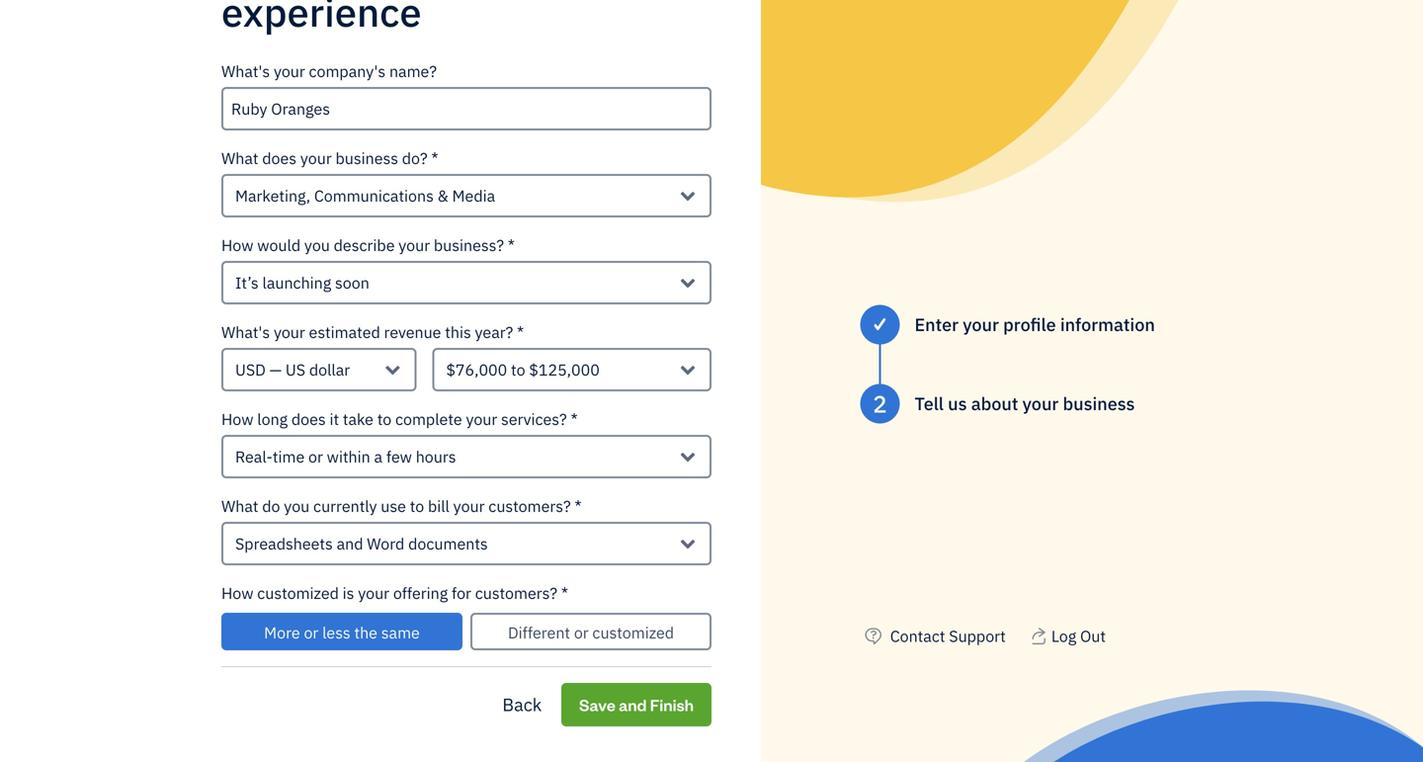 Task type: locate. For each thing, give the bounding box(es) containing it.
1 vertical spatial what's
[[221, 322, 270, 343]]

customized up more
[[257, 583, 339, 604]]

describe
[[334, 235, 395, 256]]

0 vertical spatial what
[[221, 148, 259, 169]]

customized
[[257, 583, 339, 604], [593, 622, 674, 643]]

logout image
[[1030, 624, 1048, 648]]

0 vertical spatial and
[[337, 534, 363, 554]]

*
[[431, 148, 439, 169], [508, 235, 515, 256], [517, 322, 524, 343], [571, 409, 578, 430], [575, 496, 582, 517], [561, 583, 568, 604]]

customers? up spreadsheets and word documents field
[[489, 496, 571, 517]]

what up marketing,
[[221, 148, 259, 169]]

and inside field
[[337, 534, 363, 554]]

$76,000
[[446, 360, 507, 380]]

2 vertical spatial how
[[221, 583, 254, 604]]

name?
[[389, 61, 437, 82]]

or right time
[[308, 447, 323, 467]]

customers? up different on the left bottom of page
[[475, 583, 558, 604]]

0 horizontal spatial and
[[337, 534, 363, 554]]

how for how long does it take to complete your services? *
[[221, 409, 254, 430]]

2 what from the top
[[221, 496, 259, 517]]

finish
[[650, 694, 694, 715]]

1 vertical spatial how
[[221, 409, 254, 430]]

how
[[221, 235, 254, 256], [221, 409, 254, 430], [221, 583, 254, 604]]

your up marketing,
[[300, 148, 332, 169]]

real-
[[235, 447, 273, 467]]

0 vertical spatial to
[[511, 360, 525, 380]]

0 horizontal spatial business
[[336, 148, 398, 169]]

your
[[274, 61, 305, 82], [300, 148, 332, 169], [399, 235, 430, 256], [963, 313, 999, 336], [274, 322, 305, 343], [1023, 392, 1059, 415], [466, 409, 497, 430], [453, 496, 485, 517], [358, 583, 390, 604]]

1 horizontal spatial and
[[619, 694, 647, 715]]

your right enter
[[963, 313, 999, 336]]

business?
[[434, 235, 504, 256]]

and inside button
[[619, 694, 647, 715]]

you right do
[[284, 496, 310, 517]]

what left do
[[221, 496, 259, 517]]

how customized is your offering for customers? *
[[221, 583, 568, 604]]

to left bill
[[410, 496, 424, 517]]

$76,000 to $125,000
[[446, 360, 600, 380]]

services?
[[501, 409, 567, 430]]

spreadsheets
[[235, 534, 333, 554]]

1 horizontal spatial to
[[410, 496, 424, 517]]

1 horizontal spatial customized
[[593, 622, 674, 643]]

business down information
[[1063, 392, 1135, 415]]

how for how customized is your offering for customers? *
[[221, 583, 254, 604]]

to right take
[[377, 409, 392, 430]]

how down spreadsheets
[[221, 583, 254, 604]]

business up marketing, communications & media
[[336, 148, 398, 169]]

us
[[948, 392, 967, 415]]

or
[[308, 447, 323, 467], [304, 622, 319, 643], [574, 622, 589, 643]]

$76,000 to $125,000 field
[[432, 348, 712, 392]]

Spreadsheets and Word documents field
[[221, 522, 712, 566]]

spreadsheets and word documents
[[235, 534, 488, 554]]

customized up save and finish
[[593, 622, 674, 643]]

tell
[[915, 392, 944, 415]]

1 vertical spatial customers?
[[475, 583, 558, 604]]

to inside field
[[511, 360, 525, 380]]

it's launching soon
[[235, 273, 370, 293]]

and right save
[[619, 694, 647, 715]]

more
[[264, 622, 300, 643]]

estimated
[[309, 322, 380, 343]]

how left long
[[221, 409, 254, 430]]

support
[[949, 626, 1006, 646]]

what's
[[221, 61, 270, 82], [221, 322, 270, 343]]

you right would
[[304, 235, 330, 256]]

how up it's
[[221, 235, 254, 256]]

2 what's from the top
[[221, 322, 270, 343]]

1 vertical spatial and
[[619, 694, 647, 715]]

$125,000
[[529, 360, 600, 380]]

1 vertical spatial to
[[377, 409, 392, 430]]

to
[[511, 360, 525, 380], [377, 409, 392, 430], [410, 496, 424, 517]]

business
[[336, 148, 398, 169], [1063, 392, 1135, 415]]

hours
[[416, 447, 456, 467]]

what for what does your business do? *
[[221, 148, 259, 169]]

different
[[508, 622, 570, 643]]

3 how from the top
[[221, 583, 254, 604]]

0 vertical spatial you
[[304, 235, 330, 256]]

or right different on the left bottom of page
[[574, 622, 589, 643]]

0 horizontal spatial to
[[377, 409, 392, 430]]

you
[[304, 235, 330, 256], [284, 496, 310, 517]]

Real-time or within a few hours field
[[221, 435, 712, 479]]

do?
[[402, 148, 428, 169]]

real-time or within a few hours
[[235, 447, 456, 467]]

1 vertical spatial what
[[221, 496, 259, 517]]

complete
[[395, 409, 462, 430]]

what
[[221, 148, 259, 169], [221, 496, 259, 517]]

about
[[971, 392, 1019, 415]]

to right $76,000 in the top left of the page
[[511, 360, 525, 380]]

this
[[445, 322, 471, 343]]

2 horizontal spatial to
[[511, 360, 525, 380]]

it's
[[235, 273, 259, 293]]

1 horizontal spatial business
[[1063, 392, 1135, 415]]

tell us about your business
[[915, 392, 1135, 415]]

or for different
[[574, 622, 589, 643]]

2 how from the top
[[221, 409, 254, 430]]

customers?
[[489, 496, 571, 517], [475, 583, 558, 604]]

does up marketing,
[[262, 148, 297, 169]]

and left "word"
[[337, 534, 363, 554]]

or left less
[[304, 622, 319, 643]]

contact support link
[[890, 626, 1006, 646]]

how for how would you describe your business? *
[[221, 235, 254, 256]]

profile
[[1004, 313, 1056, 336]]

back
[[503, 693, 542, 716]]

1 vertical spatial customized
[[593, 622, 674, 643]]

what's your estimated revenue this year? *
[[221, 322, 524, 343]]

what's your company's name?
[[221, 61, 437, 82]]

None text field
[[221, 87, 712, 131]]

0 horizontal spatial customized
[[257, 583, 339, 604]]

currently
[[313, 496, 377, 517]]

save and finish
[[579, 694, 694, 715]]

time
[[273, 447, 305, 467]]

0 vertical spatial how
[[221, 235, 254, 256]]

a
[[374, 447, 383, 467]]

your right about
[[1023, 392, 1059, 415]]

does
[[262, 148, 297, 169], [291, 409, 326, 430]]

&
[[438, 186, 449, 206]]

what's for what's your estimated revenue this year? *
[[221, 322, 270, 343]]

1 vertical spatial you
[[284, 496, 310, 517]]

your up "real-time or within a few hours" field
[[466, 409, 497, 430]]

save and finish button
[[562, 683, 712, 727]]

1 vertical spatial does
[[291, 409, 326, 430]]

company's
[[309, 61, 386, 82]]

1 what from the top
[[221, 148, 259, 169]]

2 vertical spatial to
[[410, 496, 424, 517]]

1 how from the top
[[221, 235, 254, 256]]

support image
[[861, 624, 887, 648]]

same
[[381, 622, 420, 643]]

0 vertical spatial what's
[[221, 61, 270, 82]]

It's launching soon field
[[221, 261, 712, 305]]

0 vertical spatial customers?
[[489, 496, 571, 517]]

media
[[452, 186, 495, 206]]

and
[[337, 534, 363, 554], [619, 694, 647, 715]]

does left it
[[291, 409, 326, 430]]

1 what's from the top
[[221, 61, 270, 82]]



Task type: vqa. For each thing, say whether or not it's contained in the screenshot.
All Expenses
no



Task type: describe. For each thing, give the bounding box(es) containing it.
0 vertical spatial customized
[[257, 583, 339, 604]]

how long does it take to complete your services? *
[[221, 409, 578, 430]]

offering
[[393, 583, 448, 604]]

documents
[[408, 534, 488, 554]]

and for finish
[[619, 694, 647, 715]]

different or customized
[[508, 622, 674, 643]]

or for more
[[304, 622, 319, 643]]

how would you describe your business? *
[[221, 235, 515, 256]]

would
[[257, 235, 301, 256]]

Marketing, Communications & Media field
[[221, 174, 712, 218]]

or inside "real-time or within a few hours" field
[[308, 447, 323, 467]]

log out
[[1052, 626, 1106, 646]]

us
[[286, 360, 306, 380]]

you for would
[[304, 235, 330, 256]]

log out button
[[1030, 624, 1106, 648]]

usd
[[235, 360, 266, 380]]

and for word
[[337, 534, 363, 554]]

log
[[1052, 626, 1077, 646]]

enter your profile information
[[915, 313, 1155, 336]]

your right is on the left of the page
[[358, 583, 390, 604]]

the
[[354, 622, 378, 643]]

communications
[[314, 186, 434, 206]]

more or less the same
[[264, 622, 420, 643]]

Currency field
[[221, 348, 417, 392]]

your right describe
[[399, 235, 430, 256]]

it
[[330, 409, 339, 430]]

do
[[262, 496, 280, 517]]

what does your business do? *
[[221, 148, 439, 169]]

to for bill
[[410, 496, 424, 517]]

word
[[367, 534, 405, 554]]

what do you currently use to bill your customers? *
[[221, 496, 582, 517]]

for
[[452, 583, 471, 604]]

out
[[1080, 626, 1106, 646]]

marketing, communications & media
[[235, 186, 495, 206]]

usd — us dollar
[[235, 360, 350, 380]]

what's for what's your company's name?
[[221, 61, 270, 82]]

dollar
[[309, 360, 350, 380]]

launching
[[262, 273, 331, 293]]

you for do
[[284, 496, 310, 517]]

back button
[[487, 685, 558, 725]]

take
[[343, 409, 374, 430]]

use
[[381, 496, 406, 517]]

1 vertical spatial business
[[1063, 392, 1135, 415]]

revenue
[[384, 322, 441, 343]]

to for complete
[[377, 409, 392, 430]]

within
[[327, 447, 370, 467]]

what for what do you currently use to bill your customers? *
[[221, 496, 259, 517]]

contact
[[890, 626, 946, 646]]

year?
[[475, 322, 513, 343]]

—
[[270, 360, 282, 380]]

enter
[[915, 313, 959, 336]]

marketing,
[[235, 186, 310, 206]]

soon
[[335, 273, 370, 293]]

long
[[257, 409, 288, 430]]

bill
[[428, 496, 450, 517]]

contact support
[[890, 626, 1006, 646]]

save
[[579, 694, 616, 715]]

few
[[386, 447, 412, 467]]

is
[[343, 583, 354, 604]]

your up usd — us dollar
[[274, 322, 305, 343]]

less
[[322, 622, 351, 643]]

0 vertical spatial business
[[336, 148, 398, 169]]

your left company's
[[274, 61, 305, 82]]

your right bill
[[453, 496, 485, 517]]

information
[[1061, 313, 1155, 336]]

0 vertical spatial does
[[262, 148, 297, 169]]



